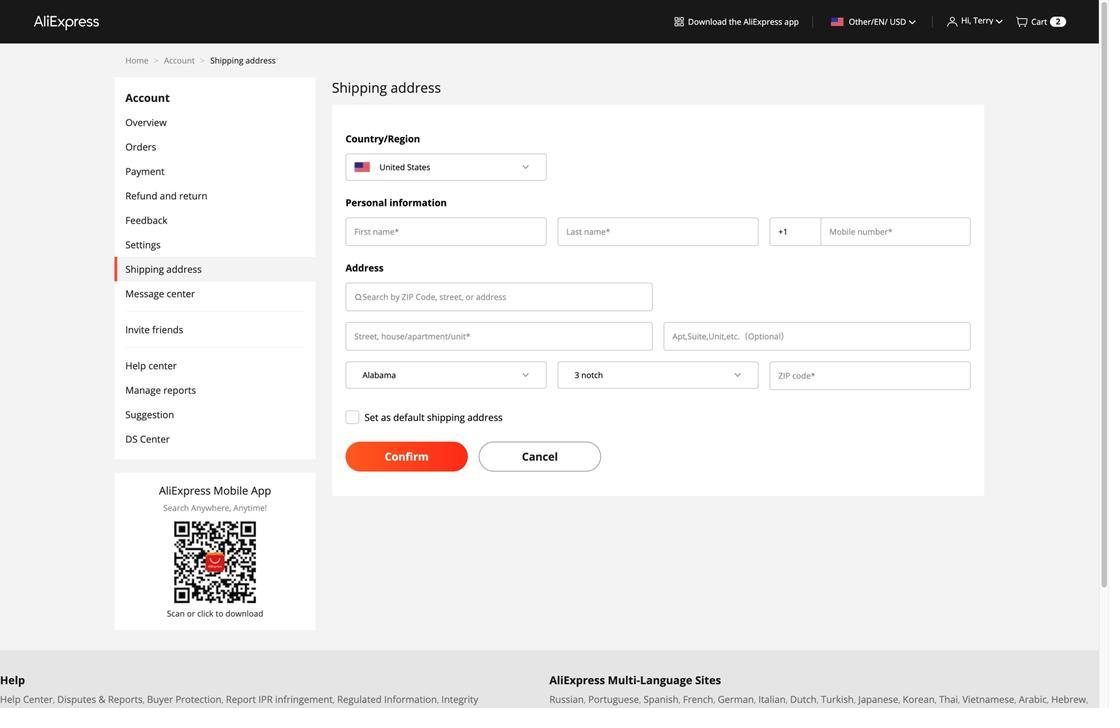 Task type: locate. For each thing, give the bounding box(es) containing it.
center
[[167, 287, 195, 300], [149, 359, 177, 372]]

italian
[[759, 693, 786, 706]]

personal information
[[346, 196, 447, 209]]

center right message
[[167, 287, 195, 300]]

> right home
[[154, 55, 159, 66]]

protection
[[176, 693, 222, 706]]

19 , from the left
[[1087, 694, 1089, 706]]

shipping address link
[[210, 55, 276, 66]]

click
[[197, 608, 214, 619]]

0 vertical spatial center
[[167, 287, 195, 300]]

2 vertical spatial help
[[0, 693, 21, 706]]

confirm
[[385, 449, 429, 464]]

overview
[[125, 116, 167, 129]]

infringement
[[275, 693, 333, 706]]

, left japanese
[[854, 694, 856, 706]]

dutch
[[791, 693, 817, 706]]

center for message center
[[167, 287, 195, 300]]

thai link
[[940, 693, 958, 706]]

payment
[[125, 165, 165, 178]]

> right account link
[[200, 55, 205, 66]]

arrow down image
[[522, 163, 530, 171]]

1 horizontal spatial >
[[200, 55, 205, 66]]

, left the buyer
[[143, 694, 145, 706]]

buyer protection link
[[147, 693, 222, 706]]

1 horizontal spatial center
[[140, 433, 170, 446]]

0 horizontal spatial arrow down image
[[522, 371, 530, 379]]

1 arrow down image from the left
[[522, 371, 530, 379]]

0 vertical spatial center
[[140, 433, 170, 446]]

help up manage at the left
[[125, 359, 146, 372]]

row
[[340, 218, 977, 250], [340, 322, 977, 362], [340, 362, 977, 394]]

aliexpress inside 'aliexpress multi-language sites russian , portuguese , spanish , french , german , italian , dutch , turkish , japanese , korean , thai , vietnamese , arabic , hebrew ,'
[[550, 673, 605, 688]]

message center
[[125, 287, 195, 300]]

suggestion
[[125, 408, 174, 421]]

disputes & reports link
[[57, 693, 143, 706]]

account
[[164, 55, 195, 66], [125, 91, 170, 105]]

shipping up message
[[125, 263, 164, 276]]

, left 'thai'
[[935, 694, 937, 706]]

2 > from the left
[[200, 55, 205, 66]]

17 , from the left
[[1015, 694, 1017, 706]]

russian link
[[550, 693, 584, 706]]

shipping up country/region
[[332, 78, 387, 97]]

shipping address up country/region
[[332, 78, 441, 97]]

app
[[785, 16, 799, 27]]

home > account > shipping address
[[125, 55, 276, 66]]

help center
[[125, 359, 177, 372]]

terry
[[974, 15, 994, 26]]

0 horizontal spatial aliexpress
[[159, 483, 211, 498]]

french link
[[683, 693, 714, 706]]

help for help center
[[125, 359, 146, 372]]

, left spanish link
[[639, 694, 642, 706]]

other/
[[849, 16, 875, 27]]

2 horizontal spatial shipping
[[332, 78, 387, 97]]

help for help center , disputes & reports , buyer protection , report ipr infringement , regulated information ,
[[0, 693, 21, 706]]

account up 'overview'
[[125, 91, 170, 105]]

japanese
[[859, 693, 899, 706]]

aliexpress
[[744, 16, 783, 27], [159, 483, 211, 498], [550, 673, 605, 688]]

notch
[[582, 370, 603, 381]]

help
[[125, 359, 146, 372], [0, 673, 25, 688], [0, 693, 21, 706]]

help left disputes
[[0, 693, 21, 706]]

buyer
[[147, 693, 173, 706]]

account right 'home' link
[[164, 55, 195, 66]]

download the aliexpress app
[[688, 16, 799, 27]]

aliexpress right the
[[744, 16, 783, 27]]

feedback
[[125, 214, 168, 227]]

Last name* field
[[567, 225, 750, 239]]

, right arabic link
[[1087, 694, 1089, 706]]

2 vertical spatial aliexpress
[[550, 673, 605, 688]]

italian link
[[759, 693, 786, 706]]

portuguese link
[[589, 693, 639, 706]]

vietnamese link
[[963, 693, 1015, 706]]

, left arabic link
[[1015, 694, 1017, 706]]

None field
[[779, 225, 813, 239]]

Apt,Suite,Unit,etc.（Optional） field
[[673, 330, 962, 343]]

aliexpress mobile app search anywhere, anytime!
[[159, 483, 271, 514]]

2 arrow down image from the left
[[734, 371, 742, 379]]

0 vertical spatial help
[[125, 359, 146, 372]]

russian
[[550, 693, 584, 706]]

center up manage reports
[[149, 359, 177, 372]]

cancel button
[[479, 442, 601, 472]]

7 , from the left
[[639, 694, 642, 706]]

regulated
[[337, 693, 382, 706]]

Street, house/apartment/unit* field
[[355, 330, 644, 343]]

multi-
[[608, 673, 640, 688]]

8 , from the left
[[679, 694, 681, 706]]

1 horizontal spatial shipping address
[[332, 78, 441, 97]]

/
[[885, 16, 888, 27]]

Search by ZIP Code, street, or address field
[[363, 290, 644, 304]]

, left portuguese link
[[584, 694, 586, 706]]

scan or click to download
[[167, 608, 263, 619]]

united
[[380, 161, 405, 173]]

ds center
[[125, 433, 170, 446]]

and
[[160, 189, 177, 202]]

arrow down image for 3 notch
[[734, 371, 742, 379]]

help up help center "link"
[[0, 673, 25, 688]]

shipping
[[210, 55, 244, 66], [332, 78, 387, 97], [125, 263, 164, 276]]

, left "french" link
[[679, 694, 681, 706]]

6 , from the left
[[584, 694, 586, 706]]

anywhere,
[[191, 502, 231, 514]]

cart
[[1032, 16, 1048, 27]]

0 horizontal spatial shipping
[[125, 263, 164, 276]]

alabama
[[363, 370, 396, 381]]

3 , from the left
[[222, 694, 224, 706]]

&
[[99, 693, 106, 706]]

, left disputes
[[53, 694, 55, 706]]

4 , from the left
[[333, 694, 335, 706]]

0 horizontal spatial >
[[154, 55, 159, 66]]

1 vertical spatial aliexpress
[[159, 483, 211, 498]]

, left vietnamese
[[958, 694, 961, 706]]

shipping right account link
[[210, 55, 244, 66]]

hebrew link
[[1052, 693, 1087, 706]]

3
[[575, 370, 580, 381]]

, left turkish
[[817, 694, 819, 706]]

set
[[365, 411, 379, 424]]

center left disputes
[[23, 693, 53, 706]]

grid
[[340, 132, 977, 472]]

, left integrity
[[437, 694, 439, 706]]

0 vertical spatial shipping
[[210, 55, 244, 66]]

15 , from the left
[[935, 694, 937, 706]]

as
[[381, 411, 391, 424]]

, down sites
[[714, 694, 716, 706]]

shipping address up message center
[[125, 263, 202, 276]]

2 vertical spatial shipping
[[125, 263, 164, 276]]

1 horizontal spatial aliexpress
[[550, 673, 605, 688]]

aliexpress up russian
[[550, 673, 605, 688]]

1 horizontal spatial arrow down image
[[734, 371, 742, 379]]

orders
[[125, 140, 156, 153]]

, left hebrew link
[[1047, 694, 1050, 706]]

settings
[[125, 238, 161, 251]]

arrow down image
[[522, 371, 530, 379], [734, 371, 742, 379]]

other/ en / usd
[[849, 16, 907, 27]]

1 vertical spatial center
[[23, 693, 53, 706]]

aliexpress up "search"
[[159, 483, 211, 498]]

0 vertical spatial aliexpress
[[744, 16, 783, 27]]

language
[[640, 673, 693, 688]]

home link
[[125, 55, 149, 66]]

1 vertical spatial shipping address
[[125, 263, 202, 276]]

center right ds on the bottom left
[[140, 433, 170, 446]]

, left report
[[222, 694, 224, 706]]

, left korean
[[899, 694, 901, 706]]

18 , from the left
[[1047, 694, 1050, 706]]

1 > from the left
[[154, 55, 159, 66]]

1 vertical spatial help
[[0, 673, 25, 688]]

hi, terry
[[962, 15, 994, 26]]

0 horizontal spatial center
[[23, 693, 53, 706]]

french
[[683, 693, 714, 706]]

friends
[[152, 323, 183, 336]]

united states
[[380, 161, 431, 173]]

1 horizontal spatial shipping
[[210, 55, 244, 66]]

, left italian
[[754, 694, 756, 706]]

, left regulated
[[333, 694, 335, 706]]

center
[[140, 433, 170, 446], [23, 693, 53, 706]]

aliexpress inside aliexpress mobile app search anywhere, anytime!
[[159, 483, 211, 498]]

3 row from the top
[[340, 362, 977, 394]]

or
[[187, 608, 195, 619]]

>
[[154, 55, 159, 66], [200, 55, 205, 66]]

, left the dutch link
[[786, 694, 788, 706]]

help center , disputes & reports , buyer protection , report ipr infringement , regulated information ,
[[0, 693, 442, 706]]

report
[[226, 693, 256, 706]]

11 , from the left
[[786, 694, 788, 706]]

address
[[246, 55, 276, 66], [391, 78, 441, 97], [167, 263, 202, 276], [468, 411, 503, 424]]

1 vertical spatial center
[[149, 359, 177, 372]]



Task type: vqa. For each thing, say whether or not it's contained in the screenshot.
click
yes



Task type: describe. For each thing, give the bounding box(es) containing it.
integrity
[[442, 693, 479, 706]]

invite friends
[[125, 323, 183, 336]]

Mobile number* field
[[830, 225, 962, 239]]

portuguese
[[589, 693, 639, 706]]

vietnamese
[[963, 693, 1015, 706]]

First name* field
[[355, 225, 538, 239]]

integrity compliance link
[[0, 693, 479, 709]]

to
[[216, 608, 223, 619]]

default
[[393, 411, 425, 424]]

korean
[[903, 693, 935, 706]]

hi,
[[962, 15, 972, 26]]

1 vertical spatial shipping
[[332, 78, 387, 97]]

report ipr infringement link
[[226, 693, 333, 706]]

cancel
[[522, 449, 558, 464]]

1 vertical spatial account
[[125, 91, 170, 105]]

2 , from the left
[[143, 694, 145, 706]]

arabic link
[[1019, 693, 1047, 706]]

reports
[[108, 693, 143, 706]]

arabic
[[1019, 693, 1047, 706]]

compliance
[[0, 706, 52, 709]]

9 , from the left
[[714, 694, 716, 706]]

address
[[346, 261, 384, 274]]

manage reports
[[125, 384, 196, 397]]

10 , from the left
[[754, 694, 756, 706]]

13 , from the left
[[854, 694, 856, 706]]

refund and return
[[125, 189, 207, 202]]

1 , from the left
[[53, 694, 55, 706]]

refund
[[125, 189, 157, 202]]

center for ds
[[140, 433, 170, 446]]

0 horizontal spatial shipping address
[[125, 263, 202, 276]]

12 , from the left
[[817, 694, 819, 706]]

aliexpress for mobile
[[159, 483, 211, 498]]

thai
[[940, 693, 958, 706]]

mobile
[[214, 483, 248, 498]]

0 vertical spatial shipping address
[[332, 78, 441, 97]]

aliexpress multi-language sites russian , portuguese , spanish , french , german , italian , dutch , turkish , japanese , korean , thai , vietnamese , arabic , hebrew ,
[[550, 673, 1089, 706]]

16 , from the left
[[958, 694, 961, 706]]

return
[[179, 189, 207, 202]]

sites
[[696, 673, 721, 688]]

3 notch
[[575, 370, 603, 381]]

german link
[[718, 693, 754, 706]]

help for help
[[0, 673, 25, 688]]

2 row from the top
[[340, 322, 977, 362]]

reports
[[164, 384, 196, 397]]

search
[[163, 502, 189, 514]]

row containing alabama
[[340, 362, 977, 394]]

korean link
[[903, 693, 935, 706]]

usd
[[890, 16, 907, 27]]

regulated information link
[[337, 693, 437, 706]]

2 horizontal spatial aliexpress
[[744, 16, 783, 27]]

disputes
[[57, 693, 96, 706]]

ds
[[125, 433, 138, 446]]

country/region
[[346, 132, 420, 145]]

center for help
[[23, 693, 53, 706]]

0 vertical spatial account
[[164, 55, 195, 66]]

states
[[407, 161, 431, 173]]

search image
[[355, 293, 363, 302]]

spanish link
[[644, 693, 679, 706]]

en
[[875, 16, 885, 27]]

turkish link
[[822, 693, 854, 706]]

home
[[125, 55, 149, 66]]

download
[[688, 16, 727, 27]]

5 , from the left
[[437, 694, 439, 706]]

information
[[390, 196, 447, 209]]

scan or click to download link
[[159, 522, 271, 619]]

grid containing confirm
[[340, 132, 977, 472]]

shipping
[[427, 411, 465, 424]]

1 row from the top
[[340, 218, 977, 250]]

message
[[125, 287, 164, 300]]

arrow down image for alabama
[[522, 371, 530, 379]]

hebrew
[[1052, 693, 1087, 706]]

ZIP code* field
[[779, 369, 962, 383]]

center for help center
[[149, 359, 177, 372]]

download
[[226, 608, 263, 619]]

japanese link
[[859, 693, 899, 706]]

manage
[[125, 384, 161, 397]]

personal
[[346, 196, 387, 209]]

help center link
[[0, 693, 53, 706]]

aliexpress for multi-
[[550, 673, 605, 688]]

set as default shipping address
[[365, 411, 503, 424]]

integrity compliance
[[0, 693, 479, 709]]

information
[[384, 693, 437, 706]]

german
[[718, 693, 754, 706]]

ipr
[[259, 693, 273, 706]]

2
[[1056, 16, 1061, 27]]

anytime!
[[234, 502, 267, 514]]

app
[[251, 483, 271, 498]]

scan
[[167, 608, 185, 619]]

14 , from the left
[[899, 694, 901, 706]]

account link
[[164, 55, 195, 66]]



